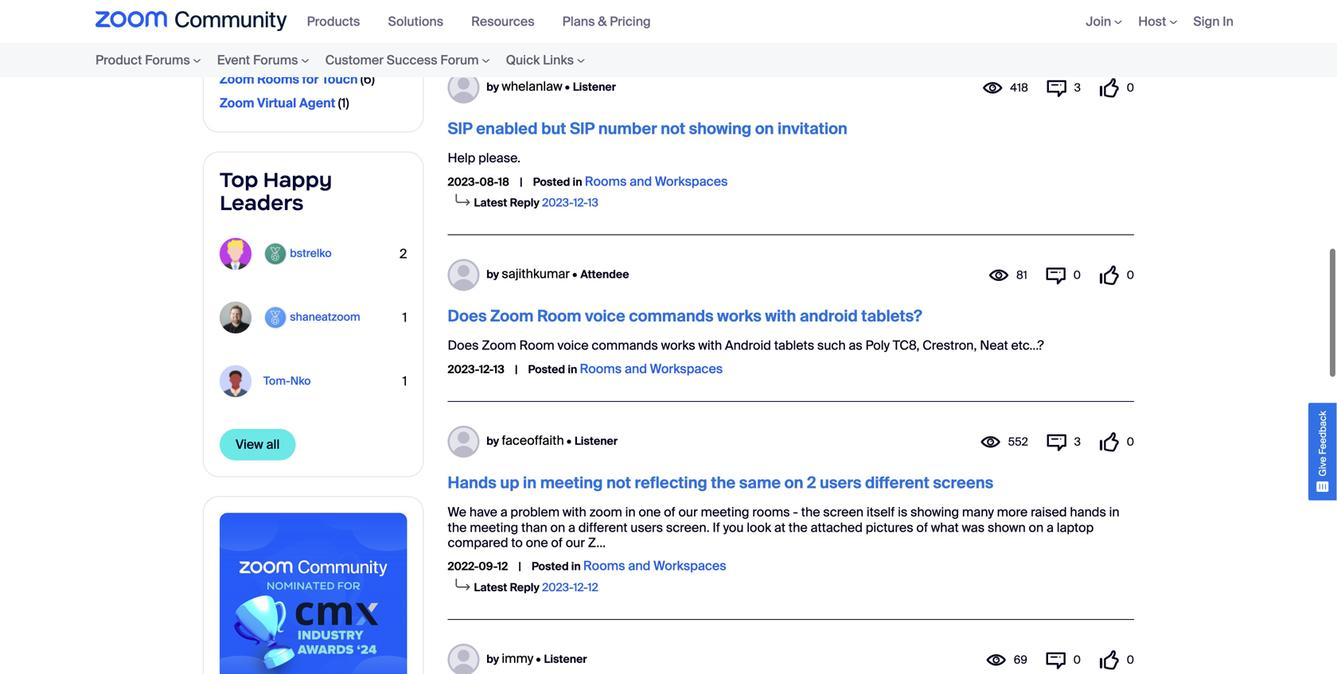 Task type: describe. For each thing, give the bounding box(es) containing it.
customer success forum
[[325, 52, 479, 68]]

and for number
[[630, 173, 652, 190]]

the left same
[[711, 473, 736, 493]]

plans
[[562, 13, 595, 30]]

sip enabled but sip number not showing on invitation
[[448, 119, 848, 139]]

12- inside 2023-08-18 | posted in rooms and workspaces latest reply 2023-12-13
[[573, 195, 588, 210]]

itself
[[867, 504, 895, 521]]

1 horizontal spatial users
[[820, 473, 862, 493]]

posted for but
[[533, 175, 570, 189]]

nko
[[290, 374, 311, 388]]

agent
[[299, 95, 335, 111]]

room for does zoom room voice commands works with android tablets such as poly tc8, crestron, neat etc...?
[[519, 337, 555, 354]]

3 for sip enabled but sip number not showing on invitation
[[1074, 80, 1081, 95]]

works for android
[[661, 337, 695, 354]]

reply for up
[[510, 580, 540, 595]]

listener inside by immy • listener
[[544, 652, 587, 666]]

2 horizontal spatial of
[[916, 519, 928, 536]]

0 vertical spatial our
[[679, 504, 698, 521]]

2 sip from the left
[[570, 119, 595, 139]]

forum
[[440, 52, 479, 68]]

sign
[[1193, 13, 1220, 30]]

1 horizontal spatial 12
[[588, 580, 598, 595]]

than
[[521, 519, 547, 536]]

by sajithkumar • attendee
[[487, 265, 629, 282]]

81
[[1016, 268, 1028, 283]]

does zoom room voice commands works with android tablets? link
[[448, 306, 922, 326]]

0 horizontal spatial meeting
[[470, 519, 518, 536]]

tom nko image
[[220, 365, 252, 397]]

whelanlaw image
[[448, 72, 480, 104]]

2023-08-18 | posted in rooms and workspaces latest reply 2023-12-13
[[448, 173, 728, 210]]

0 vertical spatial 12
[[497, 559, 508, 574]]

zoom rooms for touch link
[[220, 68, 358, 90]]

listener for sip
[[573, 79, 616, 94]]

1 2023-12-13 link from the top
[[542, 8, 598, 23]]

showing inside we have a problem with zoom in one of our meeting rooms - the screen itself is showing many more raised hands in the meeting than on a different users screen. if you look at the attached pictures of what was shown on a laptop compared to one of our z...
[[911, 504, 959, 521]]

1 horizontal spatial of
[[664, 504, 676, 521]]

zoom
[[589, 504, 622, 521]]

in right "up"
[[523, 473, 537, 493]]

zoom virtual agent link
[[220, 92, 335, 114]]

tom-nko
[[263, 374, 311, 388]]

zoom rooms appliances 40 zoom rooms controller 63 zoom rooms for touch 6 zoom virtual agent 1
[[220, 7, 382, 111]]

laptop
[[1057, 519, 1094, 536]]

sip enabled but sip number not showing on invitation link
[[448, 119, 848, 139]]

1 vertical spatial 2
[[807, 473, 816, 493]]

quick
[[506, 52, 540, 68]]

screens
[[933, 473, 994, 493]]

by immy • listener
[[487, 650, 587, 667]]

but
[[541, 119, 566, 139]]

whelanlaw link
[[502, 78, 562, 95]]

community champion | zoom employee image
[[263, 306, 287, 330]]

in inside "2023-12-13 | posted in rooms and workspaces"
[[568, 362, 577, 377]]

3 for hands up in meeting not reflecting the same on 2 users different screens
[[1074, 435, 1081, 449]]

more
[[997, 504, 1028, 521]]

the right -
[[801, 504, 820, 521]]

does zoom room voice commands works with android tablets?
[[448, 306, 922, 326]]

view all
[[236, 436, 280, 453]]

at
[[774, 519, 786, 536]]

android
[[725, 337, 771, 354]]

69
[[1014, 653, 1028, 667]]

rooms and workspaces link for commands
[[580, 360, 723, 377]]

18
[[498, 175, 509, 189]]

solutions
[[388, 13, 443, 30]]

forums for event forums
[[253, 52, 298, 68]]

different inside we have a problem with zoom in one of our meeting rooms - the screen itself is showing many more raised hands in the meeting than on a different users screen. if you look at the attached pictures of what was shown on a laptop compared to one of our z...
[[578, 519, 628, 536]]

• for sip
[[565, 79, 570, 94]]

2023- up by sajithkumar • attendee
[[542, 195, 573, 210]]

sajithkumar link
[[502, 265, 570, 282]]

0 horizontal spatial showing
[[689, 119, 752, 139]]

view all link
[[220, 429, 296, 460]]

up
[[500, 473, 519, 493]]

shaneatzoom link
[[220, 302, 372, 334]]

as
[[849, 337, 863, 354]]

posted inside "2023-12-13 | posted in rooms and workspaces"
[[528, 362, 565, 377]]

whelanlaw
[[502, 78, 562, 95]]

on up -
[[784, 473, 803, 493]]

number
[[598, 119, 657, 139]]

top happy leaders heading
[[220, 167, 407, 216]]

2 horizontal spatial a
[[1047, 519, 1054, 536]]

tom-
[[263, 374, 290, 388]]

08-
[[480, 175, 498, 189]]

sign in
[[1193, 13, 1234, 30]]

does zoom room voice commands works with android tablets such as poly tc8, crestron, neat etc...?
[[448, 337, 1044, 354]]

event
[[217, 52, 250, 68]]

2022-
[[448, 559, 479, 574]]

by for up
[[487, 434, 499, 448]]

on left invitation
[[755, 119, 774, 139]]

reflecting
[[635, 473, 708, 493]]

0 horizontal spatial not
[[607, 473, 631, 493]]

top happy leaders
[[220, 167, 332, 216]]

does for does zoom room voice commands works with android tablets?
[[448, 306, 487, 326]]

shaneatzoom
[[290, 310, 360, 324]]

immy image
[[448, 644, 480, 674]]

sajithkumar
[[502, 265, 570, 282]]

happy
[[263, 167, 332, 193]]

0 for whelanlaw
[[1127, 80, 1134, 95]]

-
[[793, 504, 798, 521]]

rooms and workspaces link for number
[[585, 173, 728, 190]]

1 vertical spatial and
[[625, 360, 647, 377]]

tablets
[[774, 337, 814, 354]]

zoom rooms appliances link
[[220, 4, 370, 27]]

is
[[898, 504, 908, 521]]

• for voice
[[572, 267, 577, 282]]

6
[[364, 71, 371, 88]]

the left have
[[448, 519, 467, 536]]

poly
[[866, 337, 890, 354]]

immy
[[502, 650, 533, 667]]

product
[[96, 52, 142, 68]]

1 for shaneatzoom link
[[402, 309, 407, 326]]

view
[[236, 436, 263, 453]]

by inside by immy • listener
[[487, 652, 499, 666]]

2023-12-13 | posted in rooms and workspaces
[[448, 360, 723, 377]]

help
[[448, 150, 475, 166]]

0 vertical spatial not
[[661, 119, 685, 139]]

commands for android
[[629, 306, 714, 326]]

list containing zoom rooms appliances
[[220, 0, 407, 116]]

community champion | customer image
[[263, 242, 287, 266]]

number of accepted solutions: 1 image for shaneatzoom link
[[402, 294, 407, 342]]

hands up in meeting not reflecting the same on 2 users different screens link
[[448, 473, 994, 493]]

we have a problem with zoom in one of our meeting rooms - the screen itself is showing many more raised hands in the meeting than on a different users screen. if you look at the attached pictures of what was shown on a laptop compared to one of our z...
[[448, 504, 1120, 551]]

menu bar containing products
[[299, 0, 671, 43]]

2023- up links
[[542, 8, 573, 23]]

immy link
[[502, 650, 533, 667]]

number of accepted solutions: 1 image for tom-nko link
[[402, 358, 407, 405]]

latest for enabled
[[474, 195, 507, 210]]

hands
[[1070, 504, 1106, 521]]

voice for does zoom room voice commands works with android tablets?
[[585, 306, 625, 326]]

tom-nko link
[[220, 365, 323, 397]]

0 vertical spatial 2
[[400, 246, 407, 262]]

users inside we have a problem with zoom in one of our meeting rooms - the screen itself is showing many more raised hands in the meeting than on a different users screen. if you look at the attached pictures of what was shown on a laptop compared to one of our z...
[[631, 519, 663, 536]]

solutions link
[[388, 13, 455, 30]]

rooms inside 2023-08-18 | posted in rooms and workspaces latest reply 2023-12-13
[[585, 173, 627, 190]]

sign in link
[[1193, 13, 1234, 30]]

| inside "2023-12-13 | posted in rooms and workspaces"
[[515, 362, 518, 377]]

leaders
[[220, 190, 304, 216]]

faceoffaith image
[[448, 426, 480, 458]]

0 for faceoffaith
[[1127, 435, 1134, 449]]

with for android
[[765, 306, 796, 326]]

attached
[[811, 519, 863, 536]]

customer success forum link
[[317, 43, 498, 77]]

join link
[[1086, 13, 1122, 30]]

pricing
[[610, 13, 651, 30]]

links
[[543, 52, 574, 68]]



Task type: locate. For each thing, give the bounding box(es) containing it.
0 horizontal spatial 12
[[497, 559, 508, 574]]

0 vertical spatial workspaces
[[655, 173, 728, 190]]

etc...?
[[1011, 337, 1044, 354]]

13 left pricing
[[588, 8, 598, 23]]

plans & pricing
[[562, 13, 651, 30]]

sip up help at the left top of the page
[[448, 119, 473, 139]]

2023- down help at the left top of the page
[[448, 175, 480, 189]]

by left immy "link"
[[487, 652, 499, 666]]

different up 2022-09-12 | posted in rooms and workspaces latest reply 2023-12-12
[[578, 519, 628, 536]]

0 for sajithkumar
[[1127, 268, 1134, 283]]

different
[[865, 473, 930, 493], [578, 519, 628, 536]]

2 2023-12-13 link from the top
[[542, 195, 598, 210]]

event forums
[[217, 52, 298, 68]]

bstrelko image
[[220, 238, 252, 270]]

voice down attendee
[[585, 306, 625, 326]]

3
[[1074, 80, 1081, 95], [1074, 435, 1081, 449]]

12 down "z..."
[[588, 580, 598, 595]]

2 number of accepted solutions: 1 image from the top
[[402, 358, 407, 405]]

posted inside 2023-08-18 | posted in rooms and workspaces latest reply 2023-12-13
[[533, 175, 570, 189]]

1 horizontal spatial not
[[661, 119, 685, 139]]

with left android
[[698, 337, 722, 354]]

1 horizontal spatial showing
[[911, 504, 959, 521]]

by right sajithkumar image
[[487, 267, 499, 282]]

you
[[723, 519, 744, 536]]

by for zoom
[[487, 267, 499, 282]]

2 latest from the top
[[474, 195, 507, 210]]

works down does zoom room voice commands works with android tablets? link
[[661, 337, 695, 354]]

shaneatzoom image
[[220, 302, 252, 334]]

rooms and workspaces link for not
[[583, 558, 726, 574]]

have
[[470, 504, 497, 521]]

host
[[1138, 13, 1166, 30]]

1 latest from the top
[[474, 8, 507, 23]]

tc8,
[[893, 337, 920, 354]]

1 sip from the left
[[448, 119, 473, 139]]

enabled
[[476, 119, 538, 139]]

reply inside 2022-09-12 | posted in rooms and workspaces latest reply 2023-12-12
[[510, 580, 540, 595]]

1 vertical spatial listener
[[575, 434, 618, 448]]

2022-09-12 | posted in rooms and workspaces latest reply 2023-12-12
[[448, 558, 726, 595]]

workspaces
[[655, 173, 728, 190], [650, 360, 723, 377], [654, 558, 726, 574]]

android
[[800, 306, 858, 326]]

0 vertical spatial does
[[448, 306, 487, 326]]

listener inside by whelanlaw • listener
[[573, 79, 616, 94]]

rooms and workspaces link down screen.
[[583, 558, 726, 574]]

voice up "2023-12-13 | posted in rooms and workspaces"
[[558, 337, 589, 354]]

workspaces inside 2023-08-18 | posted in rooms and workspaces latest reply 2023-12-13
[[655, 173, 728, 190]]

63
[[366, 47, 382, 64]]

| up faceoffaith
[[515, 362, 518, 377]]

0 vertical spatial voice
[[585, 306, 625, 326]]

and for not
[[628, 558, 651, 574]]

latest up forum
[[474, 8, 507, 23]]

0 vertical spatial 1
[[341, 95, 346, 111]]

posted inside 2022-09-12 | posted in rooms and workspaces latest reply 2023-12-12
[[532, 559, 569, 574]]

does for does zoom room voice commands works with android tablets such as poly tc8, crestron, neat etc...?
[[448, 337, 479, 354]]

rooms and workspaces link down does zoom room voice commands works with android tablets?
[[580, 360, 723, 377]]

room down by sajithkumar • attendee
[[537, 306, 581, 326]]

1 reply from the top
[[510, 8, 540, 23]]

by
[[487, 79, 499, 94], [487, 267, 499, 282], [487, 434, 499, 448], [487, 652, 499, 666]]

menu bar containing join
[[1062, 0, 1242, 43]]

in right hands
[[1109, 504, 1120, 521]]

of left what
[[916, 519, 928, 536]]

1 horizontal spatial sip
[[570, 119, 595, 139]]

| right 18
[[520, 175, 523, 189]]

a right have
[[500, 504, 508, 521]]

posted up the 2023-12-12 link
[[532, 559, 569, 574]]

listener
[[573, 79, 616, 94], [575, 434, 618, 448], [544, 652, 587, 666]]

join
[[1086, 13, 1111, 30]]

418
[[1010, 80, 1028, 95]]

| inside 2022-09-12 | posted in rooms and workspaces latest reply 2023-12-12
[[518, 559, 521, 574]]

listener right faceoffaith
[[575, 434, 618, 448]]

in up the 2023-12-12 link
[[571, 559, 581, 574]]

0 horizontal spatial with
[[563, 504, 586, 521]]

0 vertical spatial showing
[[689, 119, 752, 139]]

1 vertical spatial with
[[698, 337, 722, 354]]

sajithkumar image
[[448, 259, 480, 291]]

number of accepted solutions: 2 image
[[400, 230, 407, 278]]

1 by from the top
[[487, 79, 499, 94]]

12 down compared
[[497, 559, 508, 574]]

one down reflecting
[[639, 504, 661, 521]]

2 reply from the top
[[510, 195, 540, 210]]

products link
[[307, 13, 372, 30]]

• inside by faceoffaith • listener
[[567, 434, 572, 448]]

0 vertical spatial works
[[717, 306, 762, 326]]

2 vertical spatial |
[[518, 559, 521, 574]]

with
[[765, 306, 796, 326], [698, 337, 722, 354], [563, 504, 586, 521]]

2023- inside 2022-09-12 | posted in rooms and workspaces latest reply 2023-12-12
[[542, 580, 573, 595]]

2 does from the top
[[448, 337, 479, 354]]

1 vertical spatial does
[[448, 337, 479, 354]]

2 up attached
[[807, 473, 816, 493]]

1 vertical spatial users
[[631, 519, 663, 536]]

workspaces down screen.
[[654, 558, 726, 574]]

with inside we have a problem with zoom in one of our meeting rooms - the screen itself is showing many more raised hands in the meeting than on a different users screen. if you look at the attached pictures of what was shown on a laptop compared to one of our z...
[[563, 504, 586, 521]]

2 vertical spatial rooms and workspaces link
[[583, 558, 726, 574]]

1 horizontal spatial our
[[679, 504, 698, 521]]

2 vertical spatial posted
[[532, 559, 569, 574]]

virtual
[[257, 95, 296, 111]]

2 vertical spatial with
[[563, 504, 586, 521]]

1 vertical spatial not
[[607, 473, 631, 493]]

what
[[931, 519, 959, 536]]

1 vertical spatial posted
[[528, 362, 565, 377]]

2 by from the top
[[487, 267, 499, 282]]

0 horizontal spatial of
[[551, 534, 563, 551]]

2 vertical spatial workspaces
[[654, 558, 726, 574]]

shown
[[988, 519, 1026, 536]]

reply up quick
[[510, 8, 540, 23]]

4 by from the top
[[487, 652, 499, 666]]

2 horizontal spatial meeting
[[701, 504, 749, 521]]

2
[[400, 246, 407, 262], [807, 473, 816, 493]]

2 left sajithkumar image
[[400, 246, 407, 262]]

1 vertical spatial 12
[[588, 580, 598, 595]]

success
[[387, 52, 438, 68]]

12- inside 2022-09-12 | posted in rooms and workspaces latest reply 2023-12-12
[[573, 580, 588, 595]]

2 forums from the left
[[253, 52, 298, 68]]

latest for up
[[474, 580, 507, 595]]

1 horizontal spatial 2
[[807, 473, 816, 493]]

• for meeting
[[567, 434, 572, 448]]

1 vertical spatial workspaces
[[650, 360, 723, 377]]

13 up faceoffaith
[[494, 362, 504, 377]]

0 vertical spatial 13
[[588, 8, 598, 23]]

1 vertical spatial |
[[515, 362, 518, 377]]

sip right but on the left top of page
[[570, 119, 595, 139]]

listener inside by faceoffaith • listener
[[575, 434, 618, 448]]

screen.
[[666, 519, 710, 536]]

users up screen
[[820, 473, 862, 493]]

by inside by sajithkumar • attendee
[[487, 267, 499, 282]]

reply inside 2023-08-18 | posted in rooms and workspaces latest reply 2023-12-13
[[510, 195, 540, 210]]

latest down '09-'
[[474, 580, 507, 595]]

problem
[[511, 504, 560, 521]]

by inside by faceoffaith • listener
[[487, 434, 499, 448]]

&
[[598, 13, 607, 30]]

• inside by whelanlaw • listener
[[565, 79, 570, 94]]

1 horizontal spatial different
[[865, 473, 930, 493]]

0 horizontal spatial different
[[578, 519, 628, 536]]

2 vertical spatial and
[[628, 558, 651, 574]]

1 does from the top
[[448, 306, 487, 326]]

• right immy "link"
[[536, 652, 541, 666]]

quick links link
[[498, 43, 593, 77]]

2 vertical spatial listener
[[544, 652, 587, 666]]

not right number
[[661, 119, 685, 139]]

works up does zoom room voice commands works with android tablets such as poly tc8, crestron, neat etc...?
[[717, 306, 762, 326]]

commands
[[629, 306, 714, 326], [592, 337, 658, 354]]

bstrelko
[[290, 246, 332, 261]]

rooms
[[752, 504, 790, 521]]

1 horizontal spatial works
[[717, 306, 762, 326]]

commands down attendee
[[629, 306, 714, 326]]

our left "z..."
[[566, 534, 585, 551]]

1 vertical spatial showing
[[911, 504, 959, 521]]

for
[[302, 71, 319, 88]]

look
[[747, 519, 771, 536]]

0 vertical spatial commands
[[629, 306, 714, 326]]

neat
[[980, 337, 1008, 354]]

posted for in
[[532, 559, 569, 574]]

listener for meeting
[[575, 434, 618, 448]]

zoom
[[220, 7, 254, 24], [220, 47, 254, 64], [220, 71, 254, 88], [220, 95, 254, 111], [490, 306, 534, 326], [482, 337, 516, 354]]

0 horizontal spatial 2
[[400, 246, 407, 262]]

with up "tablets"
[[765, 306, 796, 326]]

1 vertical spatial 1
[[402, 309, 407, 326]]

by inside by whelanlaw • listener
[[487, 79, 499, 94]]

12- inside "2023-12-13 | posted in rooms and workspaces"
[[479, 362, 494, 377]]

0 vertical spatial users
[[820, 473, 862, 493]]

40
[[223, 26, 239, 43]]

0 vertical spatial rooms and workspaces link
[[585, 173, 728, 190]]

reply down please.
[[510, 195, 540, 210]]

users
[[820, 473, 862, 493], [631, 519, 663, 536]]

2 horizontal spatial with
[[765, 306, 796, 326]]

customer
[[325, 52, 384, 68]]

12-
[[573, 8, 588, 23], [573, 195, 588, 210], [479, 362, 494, 377], [573, 580, 588, 595]]

not up zoom
[[607, 473, 631, 493]]

reply for enabled
[[510, 195, 540, 210]]

1 forums from the left
[[145, 52, 190, 68]]

forums for product forums
[[145, 52, 190, 68]]

different up is
[[865, 473, 930, 493]]

on right the more in the bottom right of the page
[[1029, 519, 1044, 536]]

quick links
[[506, 52, 574, 68]]

products
[[307, 13, 360, 30]]

0 for immy
[[1127, 653, 1134, 667]]

0 vertical spatial listener
[[573, 79, 616, 94]]

0 vertical spatial room
[[537, 306, 581, 326]]

on right than
[[550, 519, 565, 536]]

1
[[341, 95, 346, 111], [402, 309, 407, 326], [402, 373, 407, 390]]

one right to
[[526, 534, 548, 551]]

list
[[220, 0, 407, 116]]

09-
[[479, 559, 497, 574]]

crestron,
[[923, 337, 977, 354]]

workspaces down does zoom room voice commands works with android tablets? link
[[650, 360, 723, 377]]

1 vertical spatial room
[[519, 337, 555, 354]]

latest inside 2022-09-12 | posted in rooms and workspaces latest reply 2023-12-12
[[474, 580, 507, 595]]

| inside 2023-08-18 | posted in rooms and workspaces latest reply 2023-12-13
[[520, 175, 523, 189]]

0 horizontal spatial works
[[661, 337, 695, 354]]

13 inside 2023-08-18 | posted in rooms and workspaces latest reply 2023-12-13
[[588, 195, 598, 210]]

room for does zoom room voice commands works with android tablets?
[[537, 306, 581, 326]]

commands up "2023-12-13 | posted in rooms and workspaces"
[[592, 337, 658, 354]]

of down reflecting
[[664, 504, 676, 521]]

by right faceoffaith image
[[487, 434, 499, 448]]

1 horizontal spatial forums
[[253, 52, 298, 68]]

0 horizontal spatial a
[[500, 504, 508, 521]]

0 vertical spatial and
[[630, 173, 652, 190]]

3 latest from the top
[[474, 580, 507, 595]]

1 vertical spatial reply
[[510, 195, 540, 210]]

1 horizontal spatial a
[[568, 519, 575, 536]]

1 vertical spatial commands
[[592, 337, 658, 354]]

top
[[220, 167, 258, 193]]

reply down to
[[510, 580, 540, 595]]

workspaces down sip enabled but sip number not showing on invitation 'link'
[[655, 173, 728, 190]]

1 horizontal spatial meeting
[[540, 473, 603, 493]]

2 vertical spatial 1
[[402, 373, 407, 390]]

hands
[[448, 473, 497, 493]]

3 right 418 at top
[[1074, 80, 1081, 95]]

listener down links
[[573, 79, 616, 94]]

a left "z..."
[[568, 519, 575, 536]]

posted right 18
[[533, 175, 570, 189]]

same
[[739, 473, 781, 493]]

posted
[[533, 175, 570, 189], [528, 362, 565, 377], [532, 559, 569, 574]]

1 vertical spatial 2023-12-13 link
[[542, 195, 598, 210]]

menu bar
[[299, 0, 671, 43], [1062, 0, 1242, 43], [64, 43, 625, 77]]

2 vertical spatial latest
[[474, 580, 507, 595]]

0 vertical spatial number of accepted solutions: 1 image
[[402, 294, 407, 342]]

hands up in meeting not reflecting the same on 2 users different screens
[[448, 473, 994, 493]]

0 horizontal spatial sip
[[448, 119, 473, 139]]

in
[[1223, 13, 1234, 30]]

latest down 08-
[[474, 195, 507, 210]]

2 vertical spatial 13
[[494, 362, 504, 377]]

0 horizontal spatial users
[[631, 519, 663, 536]]

our left if
[[679, 504, 698, 521]]

13
[[588, 8, 598, 23], [588, 195, 598, 210], [494, 362, 504, 377]]

compared
[[448, 534, 508, 551]]

1 vertical spatial 13
[[588, 195, 598, 210]]

reply
[[510, 8, 540, 23], [510, 195, 540, 210], [510, 580, 540, 595]]

rooms
[[257, 7, 299, 24], [257, 47, 299, 64], [257, 71, 299, 88], [585, 173, 627, 190], [580, 360, 622, 377], [583, 558, 625, 574]]

| for enabled
[[520, 175, 523, 189]]

help please.
[[448, 150, 521, 166]]

2023- up faceoffaith image
[[448, 362, 479, 377]]

• inside by sajithkumar • attendee
[[572, 267, 577, 282]]

invitation
[[778, 119, 848, 139]]

commands for android
[[592, 337, 658, 354]]

menu bar containing product forums
[[64, 43, 625, 77]]

1 vertical spatial latest
[[474, 195, 507, 210]]

workspaces for not
[[655, 173, 728, 190]]

product forums link
[[96, 43, 209, 77]]

0 horizontal spatial forums
[[145, 52, 190, 68]]

0 vertical spatial 3
[[1074, 80, 1081, 95]]

1 inside zoom rooms appliances 40 zoom rooms controller 63 zoom rooms for touch 6 zoom virtual agent 1
[[341, 95, 346, 111]]

host link
[[1138, 13, 1178, 30]]

2023- down than
[[542, 580, 573, 595]]

3 reply from the top
[[510, 580, 540, 595]]

0 vertical spatial one
[[639, 504, 661, 521]]

0 vertical spatial reply
[[510, 8, 540, 23]]

users left screen.
[[631, 519, 663, 536]]

by right whelanlaw image
[[487, 79, 499, 94]]

workspaces for reflecting
[[654, 558, 726, 574]]

meeting up zoom
[[540, 473, 603, 493]]

1 vertical spatial one
[[526, 534, 548, 551]]

| down to
[[518, 559, 521, 574]]

posted up by faceoffaith • listener
[[528, 362, 565, 377]]

latest reply 2023-12-13
[[474, 8, 598, 23]]

0 vertical spatial posted
[[533, 175, 570, 189]]

latest inside 2023-08-18 | posted in rooms and workspaces latest reply 2023-12-13
[[474, 195, 507, 210]]

with left zoom
[[563, 504, 586, 521]]

a left the laptop
[[1047, 519, 1054, 536]]

0 vertical spatial 2023-12-13 link
[[542, 8, 598, 23]]

room up "2023-12-13 | posted in rooms and workspaces"
[[519, 337, 555, 354]]

1 number of accepted solutions: 1 image from the top
[[402, 294, 407, 342]]

room
[[537, 306, 581, 326], [519, 337, 555, 354]]

0 vertical spatial |
[[520, 175, 523, 189]]

• inside by immy • listener
[[536, 652, 541, 666]]

1 vertical spatial voice
[[558, 337, 589, 354]]

13 up attendee
[[588, 195, 598, 210]]

works for android
[[717, 306, 762, 326]]

0 horizontal spatial one
[[526, 534, 548, 551]]

3 right 552
[[1074, 435, 1081, 449]]

faceoffaith
[[502, 432, 564, 449]]

rooms and workspaces link down sip enabled but sip number not showing on invitation 'link'
[[585, 173, 728, 190]]

• left attendee
[[572, 267, 577, 282]]

0 vertical spatial different
[[865, 473, 930, 493]]

pictures
[[866, 519, 913, 536]]

forums
[[145, 52, 190, 68], [253, 52, 298, 68]]

and inside 2022-09-12 | posted in rooms and workspaces latest reply 2023-12-12
[[628, 558, 651, 574]]

screen
[[823, 504, 864, 521]]

plans & pricing link
[[562, 13, 663, 30]]

by for enabled
[[487, 79, 499, 94]]

with for android
[[698, 337, 722, 354]]

the right at
[[789, 519, 808, 536]]

| for up
[[518, 559, 521, 574]]

workspaces inside 2022-09-12 | posted in rooms and workspaces latest reply 2023-12-12
[[654, 558, 726, 574]]

1 vertical spatial our
[[566, 534, 585, 551]]

3 by from the top
[[487, 434, 499, 448]]

in inside 2023-08-18 | posted in rooms and workspaces latest reply 2023-12-13
[[573, 175, 582, 189]]

in inside 2022-09-12 | posted in rooms and workspaces latest reply 2023-12-12
[[571, 559, 581, 574]]

1 vertical spatial works
[[661, 337, 695, 354]]

of right than
[[551, 534, 563, 551]]

rooms inside 2022-09-12 | posted in rooms and workspaces latest reply 2023-12-12
[[583, 558, 625, 574]]

2023- inside "2023-12-13 | posted in rooms and workspaces"
[[448, 362, 479, 377]]

in right 18
[[573, 175, 582, 189]]

sip
[[448, 119, 473, 139], [570, 119, 595, 139]]

0 horizontal spatial our
[[566, 534, 585, 551]]

event forums link
[[209, 43, 317, 77]]

2 3 from the top
[[1074, 435, 1081, 449]]

1 vertical spatial 3
[[1074, 435, 1081, 449]]

tablets?
[[861, 306, 922, 326]]

2 vertical spatial reply
[[510, 580, 540, 595]]

1 for tom-nko link
[[402, 373, 407, 390]]

meeting up '09-'
[[470, 519, 518, 536]]

13 inside "2023-12-13 | posted in rooms and workspaces"
[[494, 362, 504, 377]]

• down links
[[565, 79, 570, 94]]

1 vertical spatial number of accepted solutions: 1 image
[[402, 358, 407, 405]]

1 vertical spatial different
[[578, 519, 628, 536]]

number of accepted solutions: 1 image
[[402, 294, 407, 342], [402, 358, 407, 405]]

does
[[448, 306, 487, 326], [448, 337, 479, 354]]

by whelanlaw • listener
[[487, 78, 616, 95]]

1 horizontal spatial with
[[698, 337, 722, 354]]

meeting down hands up in meeting not reflecting the same on 2 users different screens link
[[701, 504, 749, 521]]

and inside 2023-08-18 | posted in rooms and workspaces latest reply 2023-12-13
[[630, 173, 652, 190]]

• right faceoffaith link
[[567, 434, 572, 448]]

1 vertical spatial rooms and workspaces link
[[580, 360, 723, 377]]

1 horizontal spatial one
[[639, 504, 661, 521]]

in right zoom
[[625, 504, 636, 521]]

community.title image
[[96, 11, 287, 32]]

voice for does zoom room voice commands works with android tablets such as poly tc8, crestron, neat etc...?
[[558, 337, 589, 354]]

0 vertical spatial with
[[765, 306, 796, 326]]

listener right immy "link"
[[544, 652, 587, 666]]

in up by faceoffaith • listener
[[568, 362, 577, 377]]

1 3 from the top
[[1074, 80, 1081, 95]]

0 vertical spatial latest
[[474, 8, 507, 23]]



Task type: vqa. For each thing, say whether or not it's contained in the screenshot.
bottommost the 1
yes



